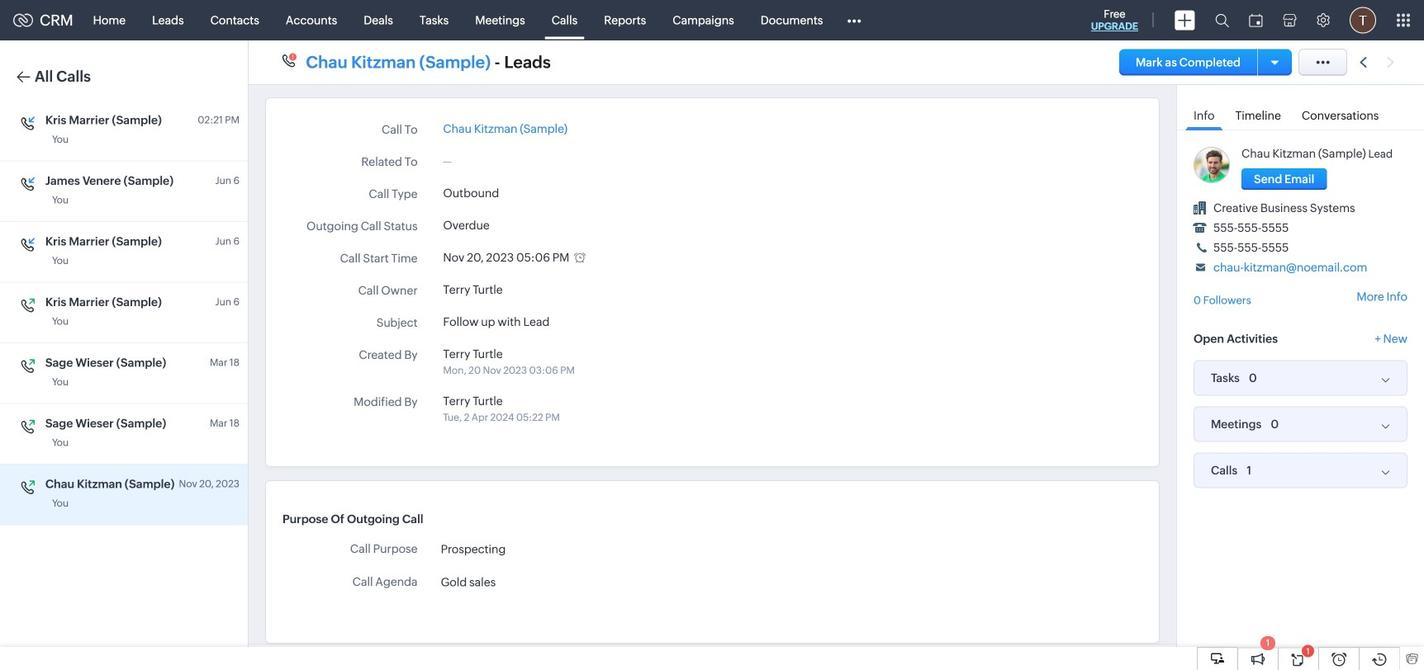 Task type: vqa. For each thing, say whether or not it's contained in the screenshot.
button
yes



Task type: locate. For each thing, give the bounding box(es) containing it.
previous record image
[[1360, 57, 1367, 68]]

create menu image
[[1175, 10, 1195, 30]]

None button
[[1242, 169, 1327, 190]]

next record image
[[1387, 57, 1398, 68]]



Task type: describe. For each thing, give the bounding box(es) containing it.
logo image
[[13, 14, 33, 27]]

profile image
[[1350, 7, 1376, 33]]

create menu element
[[1165, 0, 1205, 40]]

search element
[[1205, 0, 1239, 40]]

calendar image
[[1249, 14, 1263, 27]]

Other Modules field
[[836, 7, 872, 33]]

profile element
[[1340, 0, 1386, 40]]

search image
[[1215, 13, 1229, 27]]



